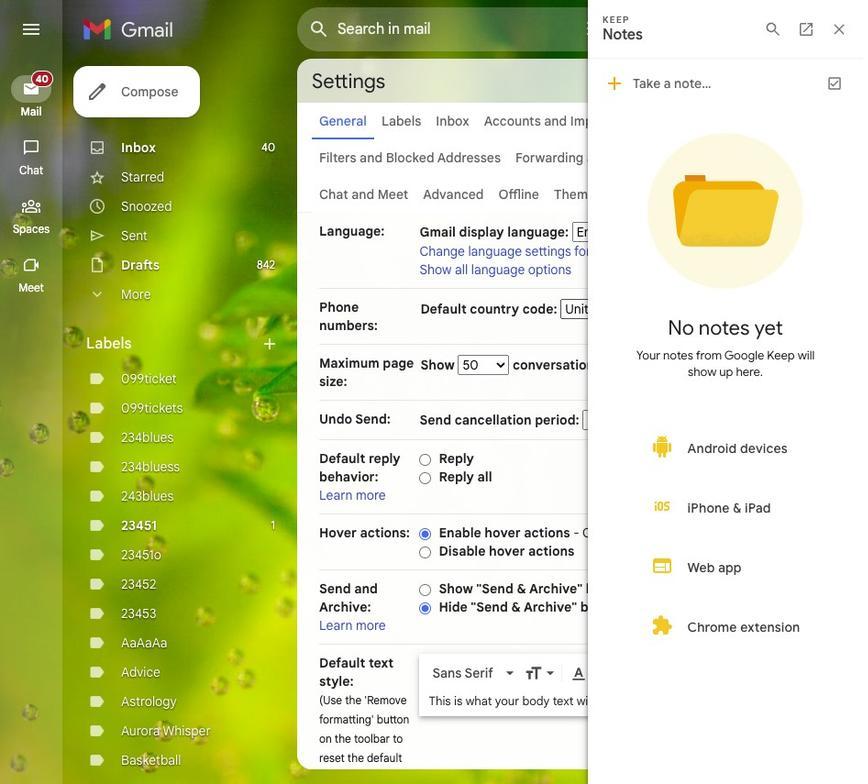 Task type: describe. For each thing, give the bounding box(es) containing it.
hover actions:
[[319, 525, 410, 541]]

whisper
[[163, 723, 211, 739]]

hover for disable
[[489, 543, 525, 559]]

234bluess link
[[121, 459, 180, 475]]

products
[[674, 243, 727, 260]]

in for hide "send & archive" button in reply
[[625, 599, 636, 615]]

40 link
[[11, 71, 53, 103]]

and for meet
[[351, 186, 374, 203]]

Show "Send & Archive" button in reply radio
[[420, 583, 432, 597]]

phone
[[319, 299, 359, 316]]

forwarding and pop/imap link
[[516, 149, 674, 166]]

more button
[[73, 280, 286, 309]]

tasks tab
[[819, 169, 856, 205]]

all for reply
[[477, 469, 492, 485]]

default for default reply behavior: learn more
[[319, 450, 365, 467]]

labels link
[[381, 113, 421, 129]]

google
[[629, 243, 671, 260]]

astrology link
[[121, 693, 177, 710]]

what
[[466, 693, 492, 709]]

23451o link
[[121, 547, 161, 563]]

gain
[[629, 525, 654, 541]]

-
[[573, 525, 579, 541]]

will
[[577, 693, 594, 709]]

sans serif
[[432, 665, 493, 682]]

to inside "default text style: (use the 'remove formatting' button on the toolbar to reset the default text style)"
[[393, 732, 403, 746]]

gmail
[[420, 224, 456, 240]]

phone numbers:
[[319, 299, 378, 334]]

labels for the labels heading
[[86, 335, 132, 353]]

astrology
[[121, 693, 177, 710]]

starred
[[121, 169, 164, 185]]

send cancellation period:
[[420, 412, 583, 428]]

reply for reply all
[[439, 469, 474, 485]]

actions for enable
[[524, 525, 570, 541]]

23451o
[[121, 547, 161, 563]]

chat and meet
[[319, 186, 408, 203]]

accounts and import
[[484, 113, 611, 129]]

reply for show "send & archive" button in reply
[[645, 581, 677, 597]]

actions:
[[360, 525, 410, 541]]

filters
[[319, 149, 356, 166]]

conversations
[[513, 357, 601, 373]]

243blues link
[[121, 488, 174, 504]]

0 horizontal spatial inbox link
[[121, 139, 156, 156]]

and for archive:
[[354, 581, 378, 597]]

ons
[[719, 149, 741, 166]]

'remove
[[364, 693, 407, 707]]

all for show
[[455, 261, 468, 278]]

cancellation
[[455, 412, 532, 428]]

aurora whisper link
[[121, 723, 211, 739]]

seconds
[[618, 412, 674, 428]]

access
[[657, 525, 698, 541]]

show for show "send & archive" button in reply
[[439, 581, 473, 597]]

1 horizontal spatial meet
[[378, 186, 408, 203]]

1 horizontal spatial page
[[629, 357, 660, 373]]

offline link
[[498, 186, 539, 203]]

reply for reply
[[439, 450, 474, 467]]

and for blocked
[[360, 149, 383, 166]]

234blues link
[[121, 429, 174, 446]]

style)
[[341, 770, 369, 784]]

change language settings for other google products
[[420, 243, 727, 260]]

code:
[[523, 301, 557, 317]]

show all language options link
[[420, 261, 572, 278]]

243blues
[[121, 488, 174, 504]]

filters and blocked addresses
[[319, 149, 501, 166]]

button inside "default text style: (use the 'remove formatting' button on the toolbar to reset the default text style)"
[[377, 713, 409, 726]]

"send for show
[[476, 581, 513, 597]]

gmail display language:
[[420, 224, 569, 240]]

advanced search options image
[[577, 10, 614, 47]]

spaces heading
[[0, 222, 62, 237]]

conversations per page
[[509, 357, 660, 373]]

default for default country code:
[[420, 301, 467, 317]]

disable
[[439, 543, 486, 559]]

23453
[[121, 605, 156, 622]]

undo
[[319, 411, 352, 427]]

1 horizontal spatial inbox link
[[436, 113, 469, 129]]

archive:
[[319, 599, 371, 615]]

1 horizontal spatial inbox
[[436, 113, 469, 129]]

sent link
[[121, 227, 148, 244]]

drafts link
[[121, 257, 160, 273]]

0 vertical spatial text
[[369, 655, 394, 671]]

general
[[319, 113, 367, 129]]

forwarding
[[516, 149, 584, 166]]

button for hide "send & archive" button in reply
[[580, 599, 622, 615]]

pop/imap
[[613, 149, 674, 166]]

in for show "send & archive" button in reply
[[631, 581, 642, 597]]

23453 link
[[121, 605, 156, 622]]

labels for labels link
[[381, 113, 421, 129]]

basketball
[[121, 752, 181, 769]]

hover for enable
[[485, 525, 521, 541]]

sans
[[432, 665, 462, 682]]

and for import
[[544, 113, 567, 129]]

show "send & archive" button in reply
[[439, 581, 677, 597]]

099ticket
[[121, 371, 177, 387]]

country
[[470, 301, 519, 317]]

change language settings for other google products link
[[420, 243, 727, 260]]

23451 link
[[121, 517, 157, 534]]

mail heading
[[0, 105, 62, 119]]

maximum page size:
[[319, 355, 414, 390]]

23452 link
[[121, 576, 156, 592]]

change
[[420, 243, 465, 260]]

send for send cancellation period:
[[420, 412, 451, 428]]

Reply all radio
[[420, 471, 432, 485]]

099tickets link
[[121, 400, 183, 416]]

starred link
[[121, 169, 164, 185]]

hide
[[439, 599, 468, 615]]

archive,
[[716, 525, 762, 541]]

show for show
[[420, 357, 458, 373]]

blocked
[[386, 149, 434, 166]]

chat for chat and meet
[[319, 186, 348, 203]]

and for pop/imap
[[587, 149, 610, 166]]

other
[[594, 243, 626, 260]]

aurora
[[121, 723, 160, 739]]

23451
[[121, 517, 157, 534]]

gmail image
[[83, 11, 183, 48]]

sent
[[121, 227, 148, 244]]

spaces
[[13, 222, 50, 236]]

mail
[[21, 105, 42, 118]]

0 horizontal spatial 40
[[35, 72, 49, 85]]



Task type: vqa. For each thing, say whether or not it's contained in the screenshot.
ALWAYS
no



Task type: locate. For each thing, give the bounding box(es) containing it.
Search in mail text field
[[338, 20, 533, 39]]

reply for hide "send & archive" button in reply
[[640, 599, 672, 615]]

behavior:
[[319, 469, 378, 485]]

1 vertical spatial labels
[[86, 335, 132, 353]]

labels up 099ticket at the top left of page
[[86, 335, 132, 353]]

labels heading
[[86, 335, 260, 353]]

in down gain
[[631, 581, 642, 597]]

more for archive:
[[356, 617, 386, 634]]

1 vertical spatial to
[[393, 732, 403, 746]]

labels
[[381, 113, 421, 129], [86, 335, 132, 353]]

in up formatting options toolbar
[[625, 599, 636, 615]]

all down cancellation
[[477, 469, 492, 485]]

0 vertical spatial labels
[[381, 113, 421, 129]]

chat down mail heading
[[19, 163, 43, 177]]

keep image
[[819, 117, 856, 154]]

& up hide "send & archive" button in reply
[[517, 581, 526, 597]]

0 vertical spatial inbox
[[436, 113, 469, 129]]

hover right disable
[[489, 543, 525, 559]]

the right "on"
[[335, 732, 351, 746]]

aaaaaa link
[[121, 635, 167, 651]]

meet inside heading
[[18, 281, 44, 294]]

text color image
[[570, 665, 588, 684]]

default inside default reply behavior: learn more
[[319, 450, 365, 467]]

is
[[454, 693, 463, 709]]

234bluess
[[121, 459, 180, 475]]

this is what your body text will look like.
[[429, 693, 643, 709]]

40 left filters
[[261, 140, 275, 154]]

keep tab
[[819, 117, 856, 154]]

tasks image
[[819, 169, 856, 205]]

to right access
[[701, 525, 713, 541]]

offline
[[498, 186, 539, 203]]

099ticket link
[[121, 371, 177, 387]]

0 vertical spatial reply
[[369, 450, 400, 467]]

more inside default reply behavior: learn more
[[356, 487, 386, 504]]

to
[[701, 525, 713, 541], [393, 732, 403, 746]]

all down change
[[455, 261, 468, 278]]

advanced link
[[423, 186, 484, 203]]

archive"
[[529, 581, 583, 597], [524, 599, 577, 615]]

1 vertical spatial learn
[[319, 617, 353, 634]]

099tickets
[[121, 400, 183, 416]]

sans serif option
[[429, 664, 503, 683]]

1 reply from the top
[[439, 450, 474, 467]]

1 vertical spatial chat
[[319, 186, 348, 203]]

text left will
[[553, 693, 574, 709]]

1 vertical spatial learn more link
[[319, 617, 386, 634]]

reset
[[319, 751, 345, 765]]

language
[[468, 243, 522, 260], [471, 261, 525, 278]]

size:
[[319, 373, 347, 390]]

0 vertical spatial language
[[468, 243, 522, 260]]

serif
[[465, 665, 493, 682]]

0 horizontal spatial send
[[319, 581, 351, 597]]

Disable hover actions radio
[[420, 546, 432, 559]]

button down show "send & archive" button in reply
[[580, 599, 622, 615]]

send up archive:
[[319, 581, 351, 597]]

language:
[[319, 223, 385, 239]]

snoozed
[[121, 198, 172, 215]]

this
[[429, 693, 451, 709]]

the up formatting'
[[345, 693, 362, 707]]

1 horizontal spatial send
[[420, 412, 451, 428]]

0 horizontal spatial to
[[393, 732, 403, 746]]

default inside "default text style: (use the 'remove formatting' button on the toolbar to reset the default text style)"
[[319, 655, 365, 671]]

actions down '-' at the bottom right of the page
[[528, 543, 574, 559]]

send for send and archive: learn more
[[319, 581, 351, 597]]

contacts image
[[819, 220, 856, 257]]

1 vertical spatial reply
[[645, 581, 677, 597]]

"send down disable hover actions at the bottom right
[[476, 581, 513, 597]]

2 vertical spatial button
[[377, 713, 409, 726]]

body
[[522, 693, 550, 709]]

inbox up starred
[[121, 139, 156, 156]]

main menu image
[[20, 18, 42, 40]]

0 vertical spatial chat
[[19, 163, 43, 177]]

1 vertical spatial inbox
[[121, 139, 156, 156]]

archive" for hide
[[524, 599, 577, 615]]

1 vertical spatial inbox link
[[121, 139, 156, 156]]

1 vertical spatial reply
[[439, 469, 474, 485]]

show for show all language options
[[420, 261, 452, 278]]

2 vertical spatial the
[[347, 751, 364, 765]]

contacts tab
[[819, 220, 856, 257]]

style:
[[319, 673, 354, 690]]

"send right hide at the bottom right
[[471, 599, 508, 615]]

0 vertical spatial the
[[345, 693, 362, 707]]

learn more link down behavior:
[[319, 487, 386, 504]]

reply all
[[439, 469, 492, 485]]

1 horizontal spatial all
[[477, 469, 492, 485]]

1 horizontal spatial 40
[[261, 140, 275, 154]]

send
[[420, 412, 451, 428], [319, 581, 351, 597]]

(use
[[319, 693, 342, 707]]

and left import
[[544, 113, 567, 129]]

tab list
[[812, 59, 863, 718]]

advice link
[[121, 664, 160, 681]]

0 vertical spatial inbox link
[[436, 113, 469, 129]]

40
[[35, 72, 49, 85], [261, 140, 275, 154]]

archive" for show
[[529, 581, 583, 597]]

0 vertical spatial learn more link
[[319, 487, 386, 504]]

show up hide at the bottom right
[[439, 581, 473, 597]]

0 horizontal spatial labels
[[86, 335, 132, 353]]

2 vertical spatial default
[[319, 655, 365, 671]]

button for show "send & archive" button in reply
[[586, 581, 627, 597]]

learn more link down archive:
[[319, 617, 386, 634]]

1 vertical spatial send
[[319, 581, 351, 597]]

2 learn more link from the top
[[319, 617, 386, 634]]

hover
[[485, 525, 521, 541], [489, 543, 525, 559]]

0 horizontal spatial chat
[[19, 163, 43, 177]]

reply up reply all
[[439, 450, 474, 467]]

learn more link for archive:
[[319, 617, 386, 634]]

0 vertical spatial &
[[517, 581, 526, 597]]

1 horizontal spatial chat
[[319, 186, 348, 203]]

default for default text style: (use the 'remove formatting' button on the toolbar to reset the default text style)
[[319, 655, 365, 671]]

and right filters
[[360, 149, 383, 166]]

& for show
[[517, 581, 526, 597]]

2 vertical spatial reply
[[640, 599, 672, 615]]

delete,
[[765, 525, 805, 541]]

show down change
[[420, 261, 452, 278]]

and inside send and archive: learn more
[[354, 581, 378, 597]]

1 vertical spatial meet
[[18, 281, 44, 294]]

1 vertical spatial text
[[553, 693, 574, 709]]

inbox up addresses
[[436, 113, 469, 129]]

1 vertical spatial default
[[319, 450, 365, 467]]

0 vertical spatial meet
[[378, 186, 408, 203]]

0 vertical spatial actions
[[524, 525, 570, 541]]

and up language: on the top
[[351, 186, 374, 203]]

reply inside default reply behavior: learn more
[[369, 450, 400, 467]]

more down archive:
[[356, 617, 386, 634]]

0 vertical spatial archive"
[[529, 581, 583, 597]]

0 vertical spatial all
[[455, 261, 468, 278]]

labels up filters and blocked addresses
[[381, 113, 421, 129]]

default left the country
[[420, 301, 467, 317]]

aurora whisper
[[121, 723, 211, 739]]

0 vertical spatial button
[[586, 581, 627, 597]]

meet heading
[[0, 281, 62, 295]]

0 vertical spatial more
[[356, 487, 386, 504]]

2 horizontal spatial text
[[553, 693, 574, 709]]

1 learn more link from the top
[[319, 487, 386, 504]]

learn down behavior:
[[319, 487, 353, 504]]

addresses
[[437, 149, 501, 166]]

meet down filters and blocked addresses
[[378, 186, 408, 203]]

1 horizontal spatial to
[[701, 525, 713, 541]]

hover up disable hover actions at the bottom right
[[485, 525, 521, 541]]

0 vertical spatial send
[[420, 412, 451, 428]]

Hide "Send & Archive" button in reply radio
[[420, 601, 432, 615]]

text
[[369, 655, 394, 671], [553, 693, 574, 709], [319, 770, 338, 784]]

0 vertical spatial hover
[[485, 525, 521, 541]]

actions left '-' at the bottom right of the page
[[524, 525, 570, 541]]

learn for default reply behavior: learn more
[[319, 487, 353, 504]]

more
[[356, 487, 386, 504], [356, 617, 386, 634]]

2 vertical spatial show
[[439, 581, 473, 597]]

Search in mail search field
[[297, 7, 621, 51]]

show right maximum page size:
[[420, 357, 458, 373]]

formatting options toolbar
[[425, 656, 789, 690]]

navigation
[[0, 59, 64, 784]]

chat down filters
[[319, 186, 348, 203]]

1 vertical spatial in
[[625, 599, 636, 615]]

1 vertical spatial the
[[335, 732, 351, 746]]

0 vertical spatial reply
[[439, 450, 474, 467]]

0 horizontal spatial meet
[[18, 281, 44, 294]]

& for hide
[[511, 599, 521, 615]]

default reply behavior: learn more
[[319, 450, 400, 504]]

40 up mail
[[35, 72, 49, 85]]

text up 'remove
[[369, 655, 394, 671]]

page right per
[[629, 357, 660, 373]]

archive" up hide "send & archive" button in reply
[[529, 581, 583, 597]]

default
[[367, 751, 402, 765]]

button down 'remove
[[377, 713, 409, 726]]

chat for chat
[[19, 163, 43, 177]]

drafts
[[121, 257, 160, 273]]

1 vertical spatial all
[[477, 469, 492, 485]]

add-
[[689, 149, 719, 166]]

0 horizontal spatial text
[[319, 770, 338, 784]]

0 vertical spatial in
[[631, 581, 642, 597]]

themes
[[554, 186, 602, 203]]

learn down archive:
[[319, 617, 353, 634]]

0 horizontal spatial page
[[383, 355, 414, 371]]

chat inside heading
[[19, 163, 43, 177]]

show
[[420, 261, 452, 278], [420, 357, 458, 373], [439, 581, 473, 597]]

numbers:
[[319, 317, 378, 334]]

text down reset
[[319, 770, 338, 784]]

formatting'
[[319, 713, 374, 726]]

for
[[574, 243, 591, 260]]

842
[[257, 258, 275, 271]]

compose button
[[73, 66, 200, 117]]

Reply radio
[[420, 453, 432, 467]]

actions for disable
[[528, 543, 574, 559]]

search in mail image
[[303, 13, 336, 46]]

& down show "send & archive" button in reply
[[511, 599, 521, 615]]

0 vertical spatial to
[[701, 525, 713, 541]]

learn more link
[[319, 487, 386, 504], [319, 617, 386, 634]]

navigation containing mail
[[0, 59, 64, 784]]

more inside send and archive: learn more
[[356, 617, 386, 634]]

1 horizontal spatial labels
[[381, 113, 421, 129]]

learn more link for behavior:
[[319, 487, 386, 504]]

2 learn from the top
[[319, 617, 353, 634]]

2 vertical spatial text
[[319, 770, 338, 784]]

1 horizontal spatial text
[[369, 655, 394, 671]]

reply
[[369, 450, 400, 467], [645, 581, 677, 597], [640, 599, 672, 615]]

display
[[459, 224, 504, 240]]

add-ons link
[[689, 149, 741, 166]]

archive" down show "send & archive" button in reply
[[524, 599, 577, 615]]

0 vertical spatial learn
[[319, 487, 353, 504]]

advice
[[121, 664, 160, 681]]

language down the gmail display language:
[[471, 261, 525, 278]]

to up the default
[[393, 732, 403, 746]]

0 vertical spatial show
[[420, 261, 452, 278]]

meet down spaces heading
[[18, 281, 44, 294]]

1 vertical spatial actions
[[528, 543, 574, 559]]

send inside send and archive: learn more
[[319, 581, 351, 597]]

send up reply radio
[[420, 412, 451, 428]]

snoozed link
[[121, 198, 172, 215]]

chat and meet link
[[319, 186, 408, 203]]

1 vertical spatial &
[[511, 599, 521, 615]]

forwarding and pop/imap
[[516, 149, 674, 166]]

meet
[[378, 186, 408, 203], [18, 281, 44, 294]]

chat heading
[[0, 163, 62, 178]]

the up the style)
[[347, 751, 364, 765]]

and
[[544, 113, 567, 129], [360, 149, 383, 166], [587, 149, 610, 166], [351, 186, 374, 203], [354, 581, 378, 597]]

on
[[319, 732, 332, 746]]

1 vertical spatial language
[[471, 261, 525, 278]]

import
[[570, 113, 611, 129]]

learn inside default reply behavior: learn more
[[319, 487, 353, 504]]

1 vertical spatial archive"
[[524, 599, 577, 615]]

page inside maximum page size:
[[383, 355, 414, 371]]

2 reply from the top
[[439, 469, 474, 485]]

1 vertical spatial more
[[356, 617, 386, 634]]

reply right reply all radio
[[439, 469, 474, 485]]

1 more from the top
[[356, 487, 386, 504]]

page right maximum at left top
[[383, 355, 414, 371]]

1 learn from the top
[[319, 487, 353, 504]]

inbox link up addresses
[[436, 113, 469, 129]]

more for behavior:
[[356, 487, 386, 504]]

1 vertical spatial 40
[[261, 140, 275, 154]]

1 vertical spatial "send
[[471, 599, 508, 615]]

button up hide "send & archive" button in reply
[[586, 581, 627, 597]]

and up archive:
[[354, 581, 378, 597]]

general link
[[319, 113, 367, 129]]

learn inside send and archive: learn more
[[319, 617, 353, 634]]

more
[[121, 286, 151, 303]]

1 vertical spatial button
[[580, 599, 622, 615]]

all
[[455, 261, 468, 278], [477, 469, 492, 485]]

Enable hover actions radio
[[420, 527, 432, 541]]

default
[[420, 301, 467, 317], [319, 450, 365, 467], [319, 655, 365, 671]]

23452
[[121, 576, 156, 592]]

default up style:
[[319, 655, 365, 671]]

default up behavior:
[[319, 450, 365, 467]]

advanced
[[423, 186, 484, 203]]

default text style: (use the 'remove formatting' button on the toolbar to reset the default text style)
[[319, 655, 409, 784]]

filters and blocked addresses link
[[319, 149, 501, 166]]

"send for hide
[[471, 599, 508, 615]]

toolbar
[[354, 732, 390, 746]]

0 horizontal spatial all
[[455, 261, 468, 278]]

chat
[[19, 163, 43, 177], [319, 186, 348, 203]]

re
[[857, 525, 863, 541]]

inbox link up starred
[[121, 139, 156, 156]]

learn for send and archive: learn more
[[319, 617, 353, 634]]

1 vertical spatial show
[[420, 357, 458, 373]]

and down import
[[587, 149, 610, 166]]

in
[[631, 581, 642, 597], [625, 599, 636, 615]]

more down behavior:
[[356, 487, 386, 504]]

0 vertical spatial default
[[420, 301, 467, 317]]

hide "send & archive" button in reply
[[439, 599, 672, 615]]

language up the show all language options
[[468, 243, 522, 260]]

mark
[[808, 525, 837, 541]]

1 vertical spatial hover
[[489, 543, 525, 559]]

settings
[[525, 243, 571, 260]]

accounts and import link
[[484, 113, 611, 129]]

0 vertical spatial 40
[[35, 72, 49, 85]]

0 vertical spatial "send
[[476, 581, 513, 597]]

2 more from the top
[[356, 617, 386, 634]]

0 horizontal spatial inbox
[[121, 139, 156, 156]]



